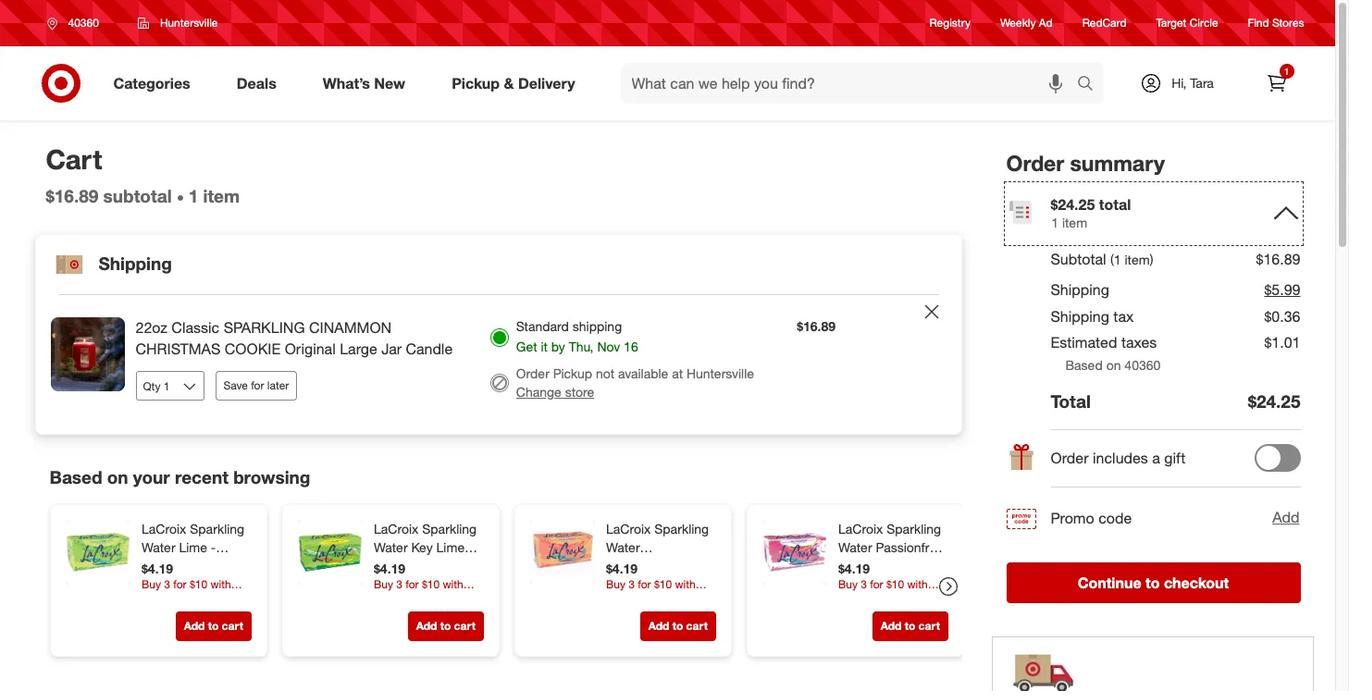 Task type: describe. For each thing, give the bounding box(es) containing it.
summary
[[1071, 150, 1166, 176]]

what's
[[323, 74, 370, 92]]

$0.36
[[1265, 307, 1301, 326]]

includes
[[1094, 449, 1149, 468]]

pamplemousse
[[606, 558, 696, 574]]

cart for lacroix sparkling water key lime - 8pk/12 fl oz cans
[[454, 620, 475, 634]]

cart for lacroix sparkling water pamplemousse (grapefruit) - 8pk/12 fl oz cans
[[686, 620, 708, 634]]

find
[[1249, 16, 1270, 30]]

&
[[504, 74, 514, 92]]

lime inside lacroix sparkling water lime - 8pk/12 fl oz cans
[[179, 540, 207, 556]]

weekly
[[1001, 16, 1037, 30]]

candle
[[406, 340, 453, 359]]

save
[[224, 379, 248, 393]]

1 vertical spatial shipping
[[1051, 280, 1110, 299]]

$4.19 for passionfruit
[[838, 561, 870, 577]]

save for later
[[224, 379, 289, 393]]

total
[[1051, 391, 1091, 412]]

add to cart button for lacroix sparkling water key lime - 8pk/12 fl oz cans
[[408, 612, 484, 642]]

based on 40360
[[1066, 358, 1161, 373]]

add to cart for lacroix sparkling water lime - 8pk/12 fl oz cans
[[183, 620, 243, 634]]

sparkling for pamplemousse
[[654, 521, 709, 537]]

christmas
[[136, 340, 221, 359]]

promo code
[[1051, 509, 1133, 527]]

oz inside lacroix sparkling water pamplemousse (grapefruit) - 8pk/12 fl oz cans
[[660, 596, 674, 611]]

promo
[[1051, 509, 1095, 527]]

thu,
[[569, 339, 594, 355]]

16
[[624, 339, 639, 355]]

change
[[516, 384, 562, 400]]

$5.99 button
[[1265, 277, 1301, 303]]

add to cart for lacroix sparkling water passionfruit - 8pk/12 fl oz cans
[[881, 620, 940, 634]]

sparkling
[[224, 319, 305, 337]]

based for based on your recent browsing
[[50, 467, 102, 488]]

lacroix sparkling water pamplemousse (grapefruit) - 8pk/12 fl oz cans link
[[606, 521, 712, 611]]

based on your recent browsing
[[50, 467, 311, 488]]

continue to checkout button
[[1007, 562, 1301, 603]]

oz inside lacroix sparkling water passionfruit - 8pk/12 fl oz cans
[[901, 558, 915, 574]]

subtotal
[[1051, 250, 1107, 269]]

$4.19 for lime
[[141, 561, 173, 577]]

water for passionfruit
[[838, 540, 872, 556]]

fl inside lacroix sparkling water lime - 8pk/12 fl oz cans
[[185, 558, 192, 574]]

order pickup not available at huntersville change store
[[516, 366, 755, 400]]

add for lacroix sparkling water pamplemousse (grapefruit) - 8pk/12 fl oz cans
[[648, 620, 669, 634]]

redcard
[[1083, 16, 1127, 30]]

lacroix sparkling water key lime - 8pk/12 fl oz cans link
[[374, 521, 480, 574]]

water for lime
[[141, 540, 175, 556]]

jar
[[382, 340, 402, 359]]

passionfruit
[[876, 540, 944, 556]]

$16.89 subtotal
[[46, 185, 172, 207]]

What can we help you find? suggestions appear below search field
[[621, 63, 1082, 104]]

estimated
[[1051, 334, 1118, 352]]

categories
[[113, 74, 190, 92]]

1 item
[[189, 185, 240, 207]]

circle
[[1190, 16, 1219, 30]]

pickup inside order pickup not available at huntersville change store
[[553, 366, 593, 382]]

1 for 1
[[1285, 66, 1290, 77]]

target
[[1157, 16, 1187, 30]]

cans inside lacroix sparkling water lime - 8pk/12 fl oz cans
[[212, 558, 242, 574]]

target circle link
[[1157, 15, 1219, 31]]

cart item ready to fulfill group
[[36, 296, 962, 434]]

order for order summary
[[1007, 150, 1065, 176]]

$4.19 for key
[[374, 561, 405, 577]]

item)
[[1125, 252, 1154, 268]]

lacroix sparkling water lime - 8pk/12 fl oz cans
[[141, 521, 244, 574]]

order for order pickup not available at huntersville change store
[[516, 366, 550, 382]]

22oz classic sparkling cinammon christmas cookie original large jar candle
[[136, 319, 453, 359]]

add to cart button for lacroix sparkling water passionfruit - 8pk/12 fl oz cans
[[872, 612, 949, 642]]

cans inside lacroix sparkling water key lime - 8pk/12 fl oz cans
[[445, 558, 475, 574]]

store
[[565, 384, 595, 400]]

add for lacroix sparkling water key lime - 8pk/12 fl oz cans
[[416, 620, 437, 634]]

it
[[541, 339, 548, 355]]

key
[[411, 540, 433, 556]]

not available radio
[[491, 374, 509, 393]]

hi,
[[1172, 75, 1187, 91]]

search
[[1069, 76, 1113, 94]]

at
[[672, 366, 683, 382]]

lacroix sparkling water passionfruit - 8pk/12 fl oz cans
[[838, 521, 944, 593]]

pickup & delivery link
[[436, 63, 599, 104]]

classic
[[172, 319, 220, 337]]

22oz classic sparkling cinammon christmas cookie original large jar candle link
[[136, 318, 461, 360]]

oz inside lacroix sparkling water key lime - 8pk/12 fl oz cans
[[428, 558, 441, 574]]

0 horizontal spatial $16.89
[[46, 185, 98, 207]]

recent
[[175, 467, 229, 488]]

order for order includes a gift
[[1051, 449, 1089, 468]]

hi, tara
[[1172, 75, 1215, 91]]

0 vertical spatial shipping
[[99, 252, 172, 274]]

save for later button
[[215, 371, 298, 401]]

pickup & delivery
[[452, 74, 575, 92]]

8pk/12 inside lacroix sparkling water passionfruit - 8pk/12 fl oz cans
[[847, 558, 887, 574]]

lacroix sparkling water lime - 8pk/12 fl oz cans link
[[141, 521, 248, 574]]

redcard link
[[1083, 15, 1127, 31]]

8pk/12 inside lacroix sparkling water pamplemousse (grapefruit) - 8pk/12 fl oz cans
[[606, 596, 646, 611]]

later
[[267, 379, 289, 393]]

8pk/12 inside lacroix sparkling water key lime - 8pk/12 fl oz cans
[[374, 558, 414, 574]]

large
[[340, 340, 378, 359]]

tax
[[1114, 307, 1135, 326]]

to for lacroix sparkling water key lime - 8pk/12 fl oz cans
[[440, 620, 451, 634]]

search button
[[1069, 63, 1113, 107]]

0 horizontal spatial pickup
[[452, 74, 500, 92]]

get free shipping on hundreds of thousands of items* with target redcard. apply now for a credit or debit redcard. *some restrictions apply. image
[[992, 637, 1314, 692]]

find stores
[[1249, 16, 1305, 30]]

to right "continue"
[[1146, 574, 1161, 592]]

40360 inside 'dropdown button'
[[68, 16, 99, 30]]

shipping tax
[[1051, 307, 1135, 326]]

1 link
[[1257, 63, 1298, 104]]

tara
[[1191, 75, 1215, 91]]

cookie
[[225, 340, 281, 359]]

sparkling for key
[[422, 521, 477, 537]]

- inside lacroix sparkling water pamplemousse (grapefruit) - 8pk/12 fl oz cans
[[675, 577, 680, 593]]

deals
[[237, 74, 277, 92]]



Task type: vqa. For each thing, say whether or not it's contained in the screenshot.
JBL Tune Buds True Wireless Bluetooth Noise Canceling Earbuds purchased
no



Task type: locate. For each thing, give the bounding box(es) containing it.
cart down lacroix sparkling water key lime - 8pk/12 fl oz cans link
[[454, 620, 475, 634]]

fl inside lacroix sparkling water pamplemousse (grapefruit) - 8pk/12 fl oz cans
[[650, 596, 657, 611]]

2 horizontal spatial 1
[[1285, 66, 1290, 77]]

2 lime from the left
[[436, 540, 464, 556]]

4 add to cart button from the left
[[872, 612, 949, 642]]

2 lacroix from the left
[[374, 521, 418, 537]]

based down estimated
[[1066, 358, 1103, 373]]

order up "$24.25 total 1 item"
[[1007, 150, 1065, 176]]

shipping up shipping tax
[[1051, 280, 1110, 299]]

by
[[552, 339, 566, 355]]

subtotal
[[103, 185, 172, 207]]

on for your
[[107, 467, 128, 488]]

on
[[1107, 358, 1122, 373], [107, 467, 128, 488]]

lacroix inside lacroix sparkling water pamplemousse (grapefruit) - 8pk/12 fl oz cans
[[606, 521, 651, 537]]

new
[[374, 74, 406, 92]]

cans inside lacroix sparkling water pamplemousse (grapefruit) - 8pk/12 fl oz cans
[[677, 596, 707, 611]]

registry
[[930, 16, 971, 30]]

huntersville inside order pickup not available at huntersville change store
[[687, 366, 755, 382]]

1 down the stores
[[1285, 66, 1290, 77]]

2 water from the left
[[374, 540, 407, 556]]

water for pamplemousse
[[606, 540, 640, 556]]

0 vertical spatial pickup
[[452, 74, 500, 92]]

$24.25 for $24.25
[[1249, 391, 1301, 412]]

8pk/12 down passionfruit
[[847, 558, 887, 574]]

$24.25 total 1 item
[[1051, 195, 1132, 230]]

1 horizontal spatial on
[[1107, 358, 1122, 373]]

a
[[1153, 449, 1161, 468]]

total
[[1100, 195, 1132, 214]]

water left passionfruit
[[838, 540, 872, 556]]

standard
[[516, 319, 569, 335]]

find stores link
[[1249, 15, 1305, 31]]

1 add to cart from the left
[[183, 620, 243, 634]]

water inside lacroix sparkling water lime - 8pk/12 fl oz cans
[[141, 540, 175, 556]]

add to cart button down lacroix sparkling water key lime - 8pk/12 fl oz cans
[[408, 612, 484, 642]]

2 add to cart button from the left
[[408, 612, 484, 642]]

on left your
[[107, 467, 128, 488]]

1 inside "$24.25 total 1 item"
[[1051, 215, 1059, 230]]

item up "subtotal"
[[1062, 215, 1087, 230]]

40360
[[68, 16, 99, 30], [1125, 358, 1161, 373]]

original
[[285, 340, 336, 359]]

order inside order pickup not available at huntersville change store
[[516, 366, 550, 382]]

water up pamplemousse
[[606, 540, 640, 556]]

sparkling inside lacroix sparkling water key lime - 8pk/12 fl oz cans
[[422, 521, 477, 537]]

lacroix sparkling water key lime - 8pk/12 fl oz cans image
[[298, 521, 362, 585], [298, 521, 362, 585]]

0 horizontal spatial lime
[[179, 540, 207, 556]]

0 horizontal spatial $24.25
[[1051, 195, 1096, 214]]

item right subtotal
[[203, 185, 240, 207]]

lacroix sparkling water passionfruit - 8pk/12 fl oz cans link
[[838, 521, 945, 593]]

stores
[[1273, 16, 1305, 30]]

-
[[210, 540, 216, 556], [468, 540, 473, 556], [838, 558, 843, 574], [675, 577, 680, 593]]

continue
[[1078, 574, 1142, 592]]

lacroix
[[141, 521, 186, 537], [374, 521, 418, 537], [606, 521, 651, 537], [838, 521, 883, 537]]

(1
[[1111, 252, 1122, 268]]

fl down based on your recent browsing
[[185, 558, 192, 574]]

change store button
[[516, 384, 595, 402]]

1 add to cart button from the left
[[175, 612, 251, 642]]

1 vertical spatial order
[[516, 366, 550, 382]]

- inside lacroix sparkling water passionfruit - 8pk/12 fl oz cans
[[838, 558, 843, 574]]

oz down recent
[[195, 558, 209, 574]]

to
[[1146, 574, 1161, 592], [208, 620, 218, 634], [440, 620, 451, 634], [672, 620, 683, 634], [905, 620, 916, 634]]

3 add to cart button from the left
[[640, 612, 716, 642]]

huntersville up categories link
[[160, 16, 218, 30]]

sparkling
[[190, 521, 244, 537], [422, 521, 477, 537], [654, 521, 709, 537], [887, 521, 941, 537]]

shipping down subtotal
[[99, 252, 172, 274]]

0 horizontal spatial on
[[107, 467, 128, 488]]

8pk/12 down (grapefruit)
[[606, 596, 646, 611]]

$24.25 left total
[[1051, 195, 1096, 214]]

not
[[596, 366, 615, 382]]

sparkling for passionfruit
[[887, 521, 941, 537]]

to down lacroix sparkling water key lime - 8pk/12 fl oz cans
[[440, 620, 451, 634]]

oz inside lacroix sparkling water lime - 8pk/12 fl oz cans
[[195, 558, 209, 574]]

what's new
[[323, 74, 406, 92]]

1 vertical spatial 40360
[[1125, 358, 1161, 373]]

sparkling for lime
[[190, 521, 244, 537]]

nov
[[598, 339, 621, 355]]

0 vertical spatial order
[[1007, 150, 1065, 176]]

add
[[1273, 508, 1300, 527], [183, 620, 205, 634], [416, 620, 437, 634], [648, 620, 669, 634], [881, 620, 902, 634]]

1 for 1 item
[[189, 185, 198, 207]]

lacroix sparkling water passionfruit - 8pk/12 fl oz cans image
[[762, 521, 827, 585], [762, 521, 827, 585]]

1 horizontal spatial huntersville
[[687, 366, 755, 382]]

1 horizontal spatial item
[[1062, 215, 1087, 230]]

target circle
[[1157, 16, 1219, 30]]

none radio inside cart item ready to fulfill group
[[491, 329, 509, 347]]

2 sparkling from the left
[[422, 521, 477, 537]]

3 $4.19 from the left
[[606, 561, 638, 577]]

deals link
[[221, 63, 300, 104]]

cart for lacroix sparkling water passionfruit - 8pk/12 fl oz cans
[[919, 620, 940, 634]]

$1.01
[[1265, 334, 1301, 352]]

water inside lacroix sparkling water key lime - 8pk/12 fl oz cans
[[374, 540, 407, 556]]

4 $4.19 from the left
[[838, 561, 870, 577]]

3 cart from the left
[[686, 620, 708, 634]]

1 horizontal spatial based
[[1066, 358, 1103, 373]]

water left key
[[374, 540, 407, 556]]

1 vertical spatial 1
[[189, 185, 198, 207]]

0 vertical spatial based
[[1066, 358, 1103, 373]]

0 horizontal spatial 40360
[[68, 16, 99, 30]]

add to cart button down lacroix sparkling water lime - 8pk/12 fl oz cans
[[175, 612, 251, 642]]

8pk/12 down key
[[374, 558, 414, 574]]

lacroix inside lacroix sparkling water key lime - 8pk/12 fl oz cans
[[374, 521, 418, 537]]

$24.25 down $1.01
[[1249, 391, 1301, 412]]

cart down lacroix sparkling water lime - 8pk/12 fl oz cans link
[[221, 620, 243, 634]]

huntersville right "at"
[[687, 366, 755, 382]]

fl down key
[[417, 558, 424, 574]]

delivery
[[518, 74, 575, 92]]

22oz classic sparkling cinammon christmas cookie original large jar candle image
[[50, 318, 125, 392]]

1 water from the left
[[141, 540, 175, 556]]

continue to checkout
[[1078, 574, 1230, 592]]

lacroix sparkling water lime - 8pk/12 fl oz cans image
[[65, 521, 130, 585], [65, 521, 130, 585]]

1 horizontal spatial $24.25
[[1249, 391, 1301, 412]]

sparkling inside lacroix sparkling water lime - 8pk/12 fl oz cans
[[190, 521, 244, 537]]

1 $4.19 from the left
[[141, 561, 173, 577]]

add inside button
[[1273, 508, 1300, 527]]

$4.19
[[141, 561, 173, 577], [374, 561, 405, 577], [606, 561, 638, 577], [838, 561, 870, 577]]

0 vertical spatial 1
[[1285, 66, 1290, 77]]

1 horizontal spatial 1
[[1051, 215, 1059, 230]]

add to cart down (grapefruit)
[[648, 620, 708, 634]]

4 water from the left
[[838, 540, 872, 556]]

lacroix sparkling water pamplemousse (grapefruit) - 8pk/12 fl oz cans
[[606, 521, 709, 611]]

cart
[[46, 143, 102, 176]]

1 lime from the left
[[179, 540, 207, 556]]

- inside lacroix sparkling water lime - 8pk/12 fl oz cans
[[210, 540, 216, 556]]

2 horizontal spatial $16.89
[[1257, 250, 1301, 269]]

1 lacroix from the left
[[141, 521, 186, 537]]

None radio
[[491, 329, 509, 347]]

1 horizontal spatial $16.89
[[797, 319, 836, 335]]

4 lacroix from the left
[[838, 521, 883, 537]]

1 vertical spatial item
[[1062, 215, 1087, 230]]

lime right key
[[436, 540, 464, 556]]

cans inside lacroix sparkling water passionfruit - 8pk/12 fl oz cans
[[838, 577, 868, 593]]

8pk/12 inside lacroix sparkling water lime - 8pk/12 fl oz cans
[[141, 558, 181, 574]]

subtotal (1 item)
[[1051, 250, 1154, 269]]

1 vertical spatial on
[[107, 467, 128, 488]]

lacroix for lacroix sparkling water passionfruit - 8pk/12 fl oz cans
[[838, 521, 883, 537]]

to down lacroix sparkling water passionfruit - 8pk/12 fl oz cans
[[905, 620, 916, 634]]

order
[[1007, 150, 1065, 176], [516, 366, 550, 382], [1051, 449, 1089, 468]]

1 horizontal spatial 40360
[[1125, 358, 1161, 373]]

fl down (grapefruit)
[[650, 596, 657, 611]]

based for based on 40360
[[1066, 358, 1103, 373]]

8pk/12 down your
[[141, 558, 181, 574]]

order up change
[[516, 366, 550, 382]]

checkout
[[1165, 574, 1230, 592]]

$24.25 inside "$24.25 total 1 item"
[[1051, 195, 1096, 214]]

get
[[516, 339, 538, 355]]

lacroix up passionfruit
[[838, 521, 883, 537]]

water inside lacroix sparkling water passionfruit - 8pk/12 fl oz cans
[[838, 540, 872, 556]]

1 right subtotal
[[189, 185, 198, 207]]

order includes a gift
[[1051, 449, 1186, 468]]

lacroix up pamplemousse
[[606, 521, 651, 537]]

4 sparkling from the left
[[887, 521, 941, 537]]

3 sparkling from the left
[[654, 521, 709, 537]]

registry link
[[930, 15, 971, 31]]

fl inside lacroix sparkling water key lime - 8pk/12 fl oz cans
[[417, 558, 424, 574]]

to down lacroix sparkling water pamplemousse (grapefruit) - 8pk/12 fl oz cans link in the bottom of the page
[[672, 620, 683, 634]]

0 horizontal spatial 1
[[189, 185, 198, 207]]

lacroix sparkling water pamplemousse (grapefruit) - 8pk/12 fl oz cans image
[[530, 521, 595, 585], [530, 521, 595, 585]]

sparkling inside lacroix sparkling water pamplemousse (grapefruit) - 8pk/12 fl oz cans
[[654, 521, 709, 537]]

$16.89 inside cart item ready to fulfill group
[[797, 319, 836, 335]]

your
[[133, 467, 170, 488]]

(grapefruit)
[[606, 577, 671, 593]]

gift
[[1165, 449, 1186, 468]]

shipping up estimated
[[1051, 307, 1110, 326]]

to down lacroix sparkling water lime - 8pk/12 fl oz cans
[[208, 620, 218, 634]]

for
[[251, 379, 264, 393]]

order left includes
[[1051, 449, 1089, 468]]

pickup
[[452, 74, 500, 92], [553, 366, 593, 382]]

water inside lacroix sparkling water pamplemousse (grapefruit) - 8pk/12 fl oz cans
[[606, 540, 640, 556]]

1 cart from the left
[[221, 620, 243, 634]]

$4.19 for pamplemousse
[[606, 561, 638, 577]]

22oz
[[136, 319, 168, 337]]

shipping
[[99, 252, 172, 274], [1051, 280, 1110, 299], [1051, 307, 1110, 326]]

categories link
[[98, 63, 214, 104]]

1 sparkling from the left
[[190, 521, 244, 537]]

add for lacroix sparkling water lime - 8pk/12 fl oz cans
[[183, 620, 205, 634]]

0 horizontal spatial item
[[203, 185, 240, 207]]

add button
[[1272, 507, 1301, 530]]

2 vertical spatial order
[[1051, 449, 1089, 468]]

sparkling up pamplemousse
[[654, 521, 709, 537]]

sparkling inside lacroix sparkling water passionfruit - 8pk/12 fl oz cans
[[887, 521, 941, 537]]

pickup up store
[[553, 366, 593, 382]]

add to cart button for lacroix sparkling water lime - 8pk/12 fl oz cans
[[175, 612, 251, 642]]

order summary
[[1007, 150, 1166, 176]]

3 add to cart from the left
[[648, 620, 708, 634]]

oz down key
[[428, 558, 441, 574]]

0 vertical spatial $24.25
[[1051, 195, 1096, 214]]

code
[[1099, 509, 1133, 527]]

lime inside lacroix sparkling water key lime - 8pk/12 fl oz cans
[[436, 540, 464, 556]]

lacroix up key
[[374, 521, 418, 537]]

1 horizontal spatial pickup
[[553, 366, 593, 382]]

to for lacroix sparkling water lime - 8pk/12 fl oz cans
[[208, 620, 218, 634]]

cinammon
[[309, 319, 392, 337]]

lime down recent
[[179, 540, 207, 556]]

lacroix sparkling water key lime - 8pk/12 fl oz cans
[[374, 521, 477, 574]]

on for 40360
[[1107, 358, 1122, 373]]

item
[[203, 185, 240, 207], [1062, 215, 1087, 230]]

on down estimated taxes
[[1107, 358, 1122, 373]]

to for lacroix sparkling water passionfruit - 8pk/12 fl oz cans
[[905, 620, 916, 634]]

- inside lacroix sparkling water key lime - 8pk/12 fl oz cans
[[468, 540, 473, 556]]

0 horizontal spatial huntersville
[[160, 16, 218, 30]]

lacroix down your
[[141, 521, 186, 537]]

3 water from the left
[[606, 540, 640, 556]]

item inside "$24.25 total 1 item"
[[1062, 215, 1087, 230]]

add to cart for lacroix sparkling water pamplemousse (grapefruit) - 8pk/12 fl oz cans
[[648, 620, 708, 634]]

1 horizontal spatial lime
[[436, 540, 464, 556]]

lacroix for lacroix sparkling water pamplemousse (grapefruit) - 8pk/12 fl oz cans
[[606, 521, 651, 537]]

water for key
[[374, 540, 407, 556]]

water down your
[[141, 540, 175, 556]]

add to cart
[[183, 620, 243, 634], [416, 620, 475, 634], [648, 620, 708, 634], [881, 620, 940, 634]]

3 lacroix from the left
[[606, 521, 651, 537]]

1 vertical spatial pickup
[[553, 366, 593, 382]]

2 vertical spatial 1
[[1051, 215, 1059, 230]]

huntersville inside dropdown button
[[160, 16, 218, 30]]

estimated taxes
[[1051, 334, 1158, 352]]

based left your
[[50, 467, 102, 488]]

add to cart button for lacroix sparkling water pamplemousse (grapefruit) - 8pk/12 fl oz cans
[[640, 612, 716, 642]]

oz down passionfruit
[[901, 558, 915, 574]]

fl down passionfruit
[[891, 558, 898, 574]]

lacroix inside lacroix sparkling water passionfruit - 8pk/12 fl oz cans
[[838, 521, 883, 537]]

sparkling down recent
[[190, 521, 244, 537]]

based
[[1066, 358, 1103, 373], [50, 467, 102, 488]]

sparkling up passionfruit
[[887, 521, 941, 537]]

pickup left &
[[452, 74, 500, 92]]

cart for lacroix sparkling water lime - 8pk/12 fl oz cans
[[221, 620, 243, 634]]

shipping
[[573, 319, 622, 335]]

add to cart down lacroix sparkling water lime - 8pk/12 fl oz cans
[[183, 620, 243, 634]]

cart down lacroix sparkling water pamplemousse (grapefruit) - 8pk/12 fl oz cans link in the bottom of the page
[[686, 620, 708, 634]]

lacroix for lacroix sparkling water key lime - 8pk/12 fl oz cans
[[374, 521, 418, 537]]

2 $4.19 from the left
[[374, 561, 405, 577]]

0 vertical spatial huntersville
[[160, 16, 218, 30]]

0 vertical spatial 40360
[[68, 16, 99, 30]]

1 vertical spatial $24.25
[[1249, 391, 1301, 412]]

lacroix for lacroix sparkling water lime - 8pk/12 fl oz cans
[[141, 521, 186, 537]]

fl
[[185, 558, 192, 574], [417, 558, 424, 574], [891, 558, 898, 574], [650, 596, 657, 611]]

add to cart for lacroix sparkling water key lime - 8pk/12 fl oz cans
[[416, 620, 475, 634]]

0 vertical spatial item
[[203, 185, 240, 207]]

1 vertical spatial $16.89
[[1257, 250, 1301, 269]]

cart down lacroix sparkling water passionfruit - 8pk/12 fl oz cans
[[919, 620, 940, 634]]

0 vertical spatial $16.89
[[46, 185, 98, 207]]

weekly ad
[[1001, 16, 1053, 30]]

$24.25 for $24.25 total 1 item
[[1051, 195, 1096, 214]]

what's new link
[[307, 63, 429, 104]]

add to cart down lacroix sparkling water passionfruit - 8pk/12 fl oz cans
[[881, 620, 940, 634]]

fl inside lacroix sparkling water passionfruit - 8pk/12 fl oz cans
[[891, 558, 898, 574]]

add to cart down lacroix sparkling water key lime - 8pk/12 fl oz cans
[[416, 620, 475, 634]]

water
[[141, 540, 175, 556], [374, 540, 407, 556], [606, 540, 640, 556], [838, 540, 872, 556]]

oz down (grapefruit)
[[660, 596, 674, 611]]

add for lacroix sparkling water passionfruit - 8pk/12 fl oz cans
[[881, 620, 902, 634]]

add to cart button down (grapefruit)
[[640, 612, 716, 642]]

40360 button
[[35, 6, 118, 40]]

4 cart from the left
[[919, 620, 940, 634]]

1 vertical spatial based
[[50, 467, 102, 488]]

0 vertical spatial on
[[1107, 358, 1122, 373]]

add to cart button
[[175, 612, 251, 642], [408, 612, 484, 642], [640, 612, 716, 642], [872, 612, 949, 642]]

$16.89
[[46, 185, 98, 207], [1257, 250, 1301, 269], [797, 319, 836, 335]]

1 inside 1 link
[[1285, 66, 1290, 77]]

0 horizontal spatial based
[[50, 467, 102, 488]]

to for lacroix sparkling water pamplemousse (grapefruit) - 8pk/12 fl oz cans
[[672, 620, 683, 634]]

standard shipping get it by thu, nov 16
[[516, 319, 639, 355]]

2 add to cart from the left
[[416, 620, 475, 634]]

2 cart from the left
[[454, 620, 475, 634]]

sparkling up key
[[422, 521, 477, 537]]

4 add to cart from the left
[[881, 620, 940, 634]]

add to cart button down lacroix sparkling water passionfruit - 8pk/12 fl oz cans
[[872, 612, 949, 642]]

2 vertical spatial shipping
[[1051, 307, 1110, 326]]

lacroix inside lacroix sparkling water lime - 8pk/12 fl oz cans
[[141, 521, 186, 537]]

browsing
[[233, 467, 311, 488]]

2 vertical spatial $16.89
[[797, 319, 836, 335]]

available
[[619, 366, 669, 382]]

1 up "subtotal"
[[1051, 215, 1059, 230]]

1 vertical spatial huntersville
[[687, 366, 755, 382]]

ad
[[1040, 16, 1053, 30]]



